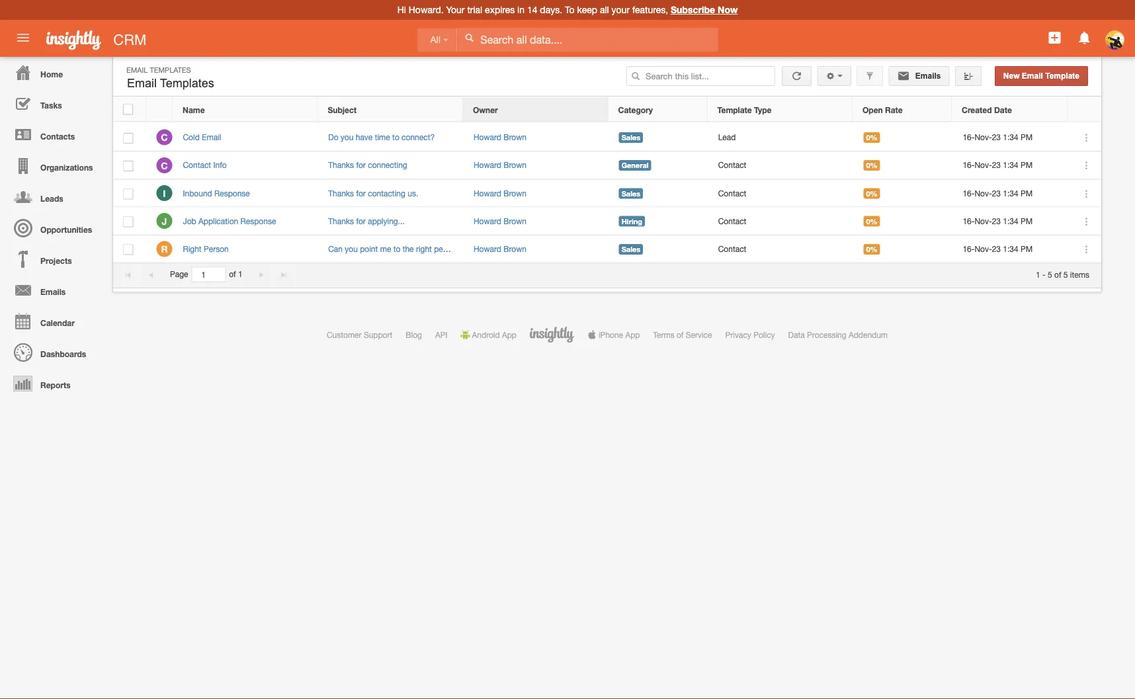 Task type: locate. For each thing, give the bounding box(es) containing it.
5 16-nov-23 1:34 pm cell from the top
[[953, 236, 1069, 263]]

lead cell
[[708, 124, 854, 152]]

emails left show sidebar image at the top
[[914, 71, 942, 80]]

brown inside i row
[[504, 189, 527, 198]]

c link for cold email
[[157, 129, 172, 145]]

howard brown link
[[474, 133, 527, 142], [474, 161, 527, 170], [474, 189, 527, 198], [474, 217, 527, 226], [474, 244, 527, 254]]

right person link
[[183, 244, 236, 254]]

3 for from the top
[[356, 217, 366, 226]]

brown for thanks for contacting us.
[[504, 189, 527, 198]]

contact info link
[[183, 161, 233, 170]]

2 nov- from the top
[[975, 161, 993, 170]]

c up i link
[[161, 160, 168, 171]]

1 thanks from the top
[[328, 161, 354, 170]]

5 right -
[[1049, 270, 1053, 279]]

3 16-nov-23 1:34 pm cell from the top
[[953, 180, 1069, 208]]

contact for r
[[719, 244, 747, 254]]

0%
[[867, 133, 878, 142], [867, 161, 878, 170], [867, 189, 878, 198], [867, 217, 878, 226], [867, 245, 878, 254]]

2 app from the left
[[626, 330, 640, 340]]

1 howard brown from the top
[[474, 133, 527, 142]]

hi howard. your trial expires in 14 days. to keep all your features, subscribe now
[[398, 4, 738, 15]]

thanks inside c 'row'
[[328, 161, 354, 170]]

16- inside r row
[[963, 244, 975, 254]]

1 vertical spatial you
[[345, 244, 358, 254]]

of right -
[[1055, 270, 1062, 279]]

howard inside i row
[[474, 189, 502, 198]]

me
[[380, 244, 391, 254]]

0 horizontal spatial emails link
[[3, 275, 106, 306]]

new email template link
[[995, 66, 1089, 86]]

4 brown from the top
[[504, 217, 527, 226]]

3 16- from the top
[[963, 189, 975, 198]]

0% cell
[[854, 124, 953, 152], [854, 152, 953, 180], [854, 180, 953, 208], [854, 208, 953, 236], [854, 236, 953, 263]]

hiring cell
[[609, 208, 708, 236]]

16-
[[963, 133, 975, 142], [963, 161, 975, 170], [963, 189, 975, 198], [963, 217, 975, 226], [963, 244, 975, 254]]

1:34 for me
[[1004, 244, 1019, 254]]

2 0% from the top
[[867, 161, 878, 170]]

2 for from the top
[[356, 189, 366, 198]]

contact info
[[183, 161, 227, 170]]

1 vertical spatial c
[[161, 160, 168, 171]]

sales
[[622, 133, 641, 142], [622, 189, 641, 198], [622, 245, 641, 254]]

2 howard brown from the top
[[474, 161, 527, 170]]

days.
[[540, 4, 563, 15]]

brown for do you have time to connect?
[[504, 133, 527, 142]]

privacy
[[726, 330, 752, 340]]

None checkbox
[[123, 133, 133, 144], [123, 245, 133, 255], [123, 133, 133, 144], [123, 245, 133, 255]]

organizations link
[[3, 150, 106, 181]]

2 16- from the top
[[963, 161, 975, 170]]

expires
[[485, 4, 515, 15]]

1 horizontal spatial 1
[[1037, 270, 1041, 279]]

4 howard from the top
[[474, 217, 502, 226]]

thanks inside i row
[[328, 189, 354, 198]]

you inside r row
[[345, 244, 358, 254]]

16-nov-23 1:34 pm cell
[[953, 124, 1069, 152], [953, 152, 1069, 180], [953, 180, 1069, 208], [953, 208, 1069, 236], [953, 236, 1069, 263]]

1 vertical spatial sales cell
[[609, 180, 708, 208]]

1 vertical spatial c link
[[157, 157, 172, 173]]

info
[[213, 161, 227, 170]]

to right time
[[393, 133, 400, 142]]

navigation
[[0, 57, 106, 399]]

your
[[612, 4, 630, 15]]

c link up i link
[[157, 157, 172, 173]]

1 16-nov-23 1:34 pm cell from the top
[[953, 124, 1069, 152]]

1:34 inside i row
[[1004, 189, 1019, 198]]

tasks link
[[3, 88, 106, 119]]

1 horizontal spatial of
[[677, 330, 684, 340]]

thanks down do
[[328, 161, 354, 170]]

nov- for me
[[975, 244, 993, 254]]

sales cell down category
[[609, 124, 708, 152]]

1 vertical spatial for
[[356, 189, 366, 198]]

1 right '1' field
[[238, 270, 243, 279]]

terms of service
[[654, 330, 713, 340]]

16-nov-23 1:34 pm cell for us.
[[953, 180, 1069, 208]]

terms
[[654, 330, 675, 340]]

sales up hiring
[[622, 189, 641, 198]]

3 howard brown from the top
[[474, 189, 527, 198]]

for left connecting
[[356, 161, 366, 170]]

2 c link from the top
[[157, 157, 172, 173]]

0 vertical spatial row group
[[113, 97, 1101, 122]]

16-nov-23 1:34 pm for me
[[963, 244, 1033, 254]]

1:34 for time
[[1004, 133, 1019, 142]]

3 howard from the top
[[474, 189, 502, 198]]

template left type
[[718, 105, 752, 114]]

1 - 5 of 5 items
[[1037, 270, 1090, 279]]

c link left cold
[[157, 129, 172, 145]]

5 0% cell from the top
[[854, 236, 953, 263]]

of
[[229, 270, 236, 279], [1055, 270, 1062, 279], [677, 330, 684, 340]]

Search this list... text field
[[627, 66, 776, 86]]

3 1:34 from the top
[[1004, 189, 1019, 198]]

j link
[[157, 213, 172, 229]]

1 howard brown link from the top
[[474, 133, 527, 142]]

emails link down 'projects'
[[3, 275, 106, 306]]

1 sales from the top
[[622, 133, 641, 142]]

thanks up thanks for applying... link
[[328, 189, 354, 198]]

to right me
[[394, 244, 401, 254]]

2 5 from the left
[[1064, 270, 1069, 279]]

1 horizontal spatial emails link
[[889, 66, 950, 86]]

sales down category
[[622, 133, 641, 142]]

support
[[364, 330, 393, 340]]

search image
[[632, 71, 641, 81]]

23
[[993, 133, 1002, 142], [993, 161, 1002, 170], [993, 189, 1002, 198], [993, 217, 1002, 226], [993, 244, 1002, 254]]

4 howard brown from the top
[[474, 217, 527, 226]]

1 howard from the top
[[474, 133, 502, 142]]

to inside r row
[[394, 244, 401, 254]]

4 contact cell from the top
[[708, 236, 854, 263]]

4 23 from the top
[[993, 217, 1002, 226]]

dashboards link
[[3, 337, 106, 368]]

2 contact cell from the top
[[708, 180, 854, 208]]

1 5 from the left
[[1049, 270, 1053, 279]]

for
[[356, 161, 366, 170], [356, 189, 366, 198], [356, 217, 366, 226]]

0% for us.
[[867, 189, 878, 198]]

thanks for applying... link
[[328, 217, 405, 226]]

response inside 'j' row
[[241, 217, 276, 226]]

1:34
[[1004, 133, 1019, 142], [1004, 161, 1019, 170], [1004, 189, 1019, 198], [1004, 217, 1019, 226], [1004, 244, 1019, 254]]

contact inside r row
[[719, 244, 747, 254]]

1 horizontal spatial 5
[[1064, 270, 1069, 279]]

i
[[163, 188, 166, 199]]

sales inside r row
[[622, 245, 641, 254]]

5 1:34 from the top
[[1004, 244, 1019, 254]]

data processing addendum
[[789, 330, 888, 340]]

contact inside i row
[[719, 189, 747, 198]]

1 23 from the top
[[993, 133, 1002, 142]]

3 16-nov-23 1:34 pm from the top
[[963, 189, 1033, 198]]

1 1:34 from the top
[[1004, 133, 1019, 142]]

4 1:34 from the top
[[1004, 217, 1019, 226]]

1 row group from the top
[[113, 97, 1101, 122]]

1 vertical spatial to
[[394, 244, 401, 254]]

1 sales cell from the top
[[609, 124, 708, 152]]

api link
[[436, 330, 448, 340]]

iphone app
[[599, 330, 640, 340]]

1 brown from the top
[[504, 133, 527, 142]]

howard inside r row
[[474, 244, 502, 254]]

2 howard brown link from the top
[[474, 161, 527, 170]]

howard brown
[[474, 133, 527, 142], [474, 161, 527, 170], [474, 189, 527, 198], [474, 217, 527, 226], [474, 244, 527, 254]]

sales for r
[[622, 245, 641, 254]]

for inside i row
[[356, 189, 366, 198]]

3 23 from the top
[[993, 189, 1002, 198]]

3 pm from the top
[[1021, 189, 1033, 198]]

16-nov-23 1:34 pm inside i row
[[963, 189, 1033, 198]]

4 nov- from the top
[[975, 217, 993, 226]]

0 vertical spatial c link
[[157, 129, 172, 145]]

2 23 from the top
[[993, 161, 1002, 170]]

for for i
[[356, 189, 366, 198]]

4 16-nov-23 1:34 pm cell from the top
[[953, 208, 1069, 236]]

i row
[[113, 180, 1102, 208]]

3 0% from the top
[[867, 189, 878, 198]]

of right '1' field
[[229, 270, 236, 279]]

for left contacting
[[356, 189, 366, 198]]

2 pm from the top
[[1021, 161, 1033, 170]]

brown for can you point me to the right person?
[[504, 244, 527, 254]]

nov- for time
[[975, 133, 993, 142]]

brown inside r row
[[504, 244, 527, 254]]

subject
[[328, 105, 357, 114]]

1 c link from the top
[[157, 129, 172, 145]]

5 nov- from the top
[[975, 244, 993, 254]]

app right android
[[502, 330, 517, 340]]

sales cell for i
[[609, 180, 708, 208]]

23 inside r row
[[993, 244, 1002, 254]]

0 horizontal spatial template
[[718, 105, 752, 114]]

for inside 'j' row
[[356, 217, 366, 226]]

sales cell for c
[[609, 124, 708, 152]]

howard brown for can you point me to the right person?
[[474, 244, 527, 254]]

pm inside i row
[[1021, 189, 1033, 198]]

0 vertical spatial to
[[393, 133, 400, 142]]

contact for c
[[719, 161, 747, 170]]

api
[[436, 330, 448, 340]]

howard for do you have time to connect?
[[474, 133, 502, 142]]

howard brown inside r row
[[474, 244, 527, 254]]

5 16-nov-23 1:34 pm from the top
[[963, 244, 1033, 254]]

sales for c
[[622, 133, 641, 142]]

app right iphone
[[626, 330, 640, 340]]

16-nov-23 1:34 pm inside 'j' row
[[963, 217, 1033, 226]]

app for iphone app
[[626, 330, 640, 340]]

sales cell
[[609, 124, 708, 152], [609, 180, 708, 208], [609, 236, 708, 263]]

3 howard brown link from the top
[[474, 189, 527, 198]]

0 vertical spatial for
[[356, 161, 366, 170]]

1 app from the left
[[502, 330, 517, 340]]

14
[[528, 4, 538, 15]]

time
[[375, 133, 390, 142]]

response up job application response link
[[214, 189, 250, 198]]

2 row group from the top
[[113, 124, 1102, 263]]

c link
[[157, 129, 172, 145], [157, 157, 172, 173]]

1 vertical spatial emails link
[[3, 275, 106, 306]]

brown
[[504, 133, 527, 142], [504, 161, 527, 170], [504, 189, 527, 198], [504, 217, 527, 226], [504, 244, 527, 254]]

3 brown from the top
[[504, 189, 527, 198]]

0 horizontal spatial 5
[[1049, 270, 1053, 279]]

for left applying...
[[356, 217, 366, 226]]

16- inside i row
[[963, 189, 975, 198]]

4 0% from the top
[[867, 217, 878, 226]]

16-nov-23 1:34 pm inside r row
[[963, 244, 1033, 254]]

open
[[863, 105, 883, 114]]

sales cell down hiring
[[609, 236, 708, 263]]

new email template
[[1004, 71, 1080, 80]]

2 brown from the top
[[504, 161, 527, 170]]

row group
[[113, 97, 1101, 122], [113, 124, 1102, 263]]

0 vertical spatial emails link
[[889, 66, 950, 86]]

to
[[565, 4, 575, 15]]

cold email link
[[183, 133, 228, 142]]

howard brown inside 'j' row
[[474, 217, 527, 226]]

contact cell for r
[[708, 236, 854, 263]]

howard inside 'j' row
[[474, 217, 502, 226]]

brown inside 'j' row
[[504, 217, 527, 226]]

0 horizontal spatial app
[[502, 330, 517, 340]]

0 vertical spatial c
[[161, 132, 168, 143]]

1 vertical spatial row group
[[113, 124, 1102, 263]]

templates
[[150, 66, 191, 74], [160, 76, 214, 90]]

cog image
[[826, 71, 836, 81]]

c left cold
[[161, 132, 168, 143]]

reports
[[40, 381, 71, 390]]

j row
[[113, 208, 1102, 236]]

1 vertical spatial template
[[718, 105, 752, 114]]

16- for us.
[[963, 189, 975, 198]]

do you have time to connect?
[[328, 133, 435, 142]]

0 vertical spatial sales
[[622, 133, 641, 142]]

owner
[[473, 105, 498, 114]]

howard for can you point me to the right person?
[[474, 244, 502, 254]]

3 0% cell from the top
[[854, 180, 953, 208]]

1 16-nov-23 1:34 pm from the top
[[963, 133, 1033, 142]]

23 for me
[[993, 244, 1002, 254]]

2 vertical spatial thanks
[[328, 217, 354, 226]]

0% cell for me
[[854, 236, 953, 263]]

2 16-nov-23 1:34 pm from the top
[[963, 161, 1033, 170]]

row
[[113, 97, 1101, 122]]

job application response
[[183, 217, 276, 226]]

1 c from the top
[[161, 132, 168, 143]]

us.
[[408, 189, 418, 198]]

5
[[1049, 270, 1053, 279], [1064, 270, 1069, 279]]

5 23 from the top
[[993, 244, 1002, 254]]

nov- inside r row
[[975, 244, 993, 254]]

2 howard from the top
[[474, 161, 502, 170]]

howard brown for thanks for connecting
[[474, 161, 527, 170]]

navigation containing home
[[0, 57, 106, 399]]

thanks for j
[[328, 217, 354, 226]]

nov- inside i row
[[975, 189, 993, 198]]

None checkbox
[[123, 104, 133, 115], [123, 161, 133, 172], [123, 189, 133, 199], [123, 217, 133, 227], [123, 104, 133, 115], [123, 161, 133, 172], [123, 189, 133, 199], [123, 217, 133, 227]]

response inside i row
[[214, 189, 250, 198]]

1 vertical spatial response
[[241, 217, 276, 226]]

5 howard brown link from the top
[[474, 244, 527, 254]]

brown for thanks for applying...
[[504, 217, 527, 226]]

1 vertical spatial sales
[[622, 189, 641, 198]]

0 horizontal spatial emails
[[40, 287, 66, 297]]

blog
[[406, 330, 422, 340]]

5 brown from the top
[[504, 244, 527, 254]]

general cell
[[609, 152, 708, 180]]

r link
[[157, 241, 172, 257]]

23 inside i row
[[993, 189, 1002, 198]]

3 nov- from the top
[[975, 189, 993, 198]]

5 16- from the top
[[963, 244, 975, 254]]

0 horizontal spatial 1
[[238, 270, 243, 279]]

terms of service link
[[654, 330, 713, 340]]

sales cell for r
[[609, 236, 708, 263]]

2 vertical spatial for
[[356, 217, 366, 226]]

row group containing c
[[113, 124, 1102, 263]]

c row up 'j' row at the top of page
[[113, 152, 1102, 180]]

4 16-nov-23 1:34 pm from the top
[[963, 217, 1033, 226]]

nov- inside 'j' row
[[975, 217, 993, 226]]

5 0% from the top
[[867, 245, 878, 254]]

3 contact cell from the top
[[708, 208, 854, 236]]

sales down hiring
[[622, 245, 641, 254]]

emails up calendar link
[[40, 287, 66, 297]]

template down notifications icon
[[1046, 71, 1080, 80]]

0 vertical spatial emails
[[914, 71, 942, 80]]

lead
[[719, 133, 736, 142]]

c row up general
[[113, 124, 1102, 152]]

projects link
[[3, 244, 106, 275]]

3 sales cell from the top
[[609, 236, 708, 263]]

you right do
[[341, 133, 354, 142]]

0 vertical spatial template
[[1046, 71, 1080, 80]]

thanks inside 'j' row
[[328, 217, 354, 226]]

sales cell down general
[[609, 180, 708, 208]]

1 left -
[[1037, 270, 1041, 279]]

contact cell
[[708, 152, 854, 180], [708, 180, 854, 208], [708, 208, 854, 236], [708, 236, 854, 263]]

thanks for applying...
[[328, 217, 405, 226]]

1 nov- from the top
[[975, 133, 993, 142]]

0% inside i row
[[867, 189, 878, 198]]

2 sales cell from the top
[[609, 180, 708, 208]]

2 thanks from the top
[[328, 189, 354, 198]]

pm inside r row
[[1021, 244, 1033, 254]]

1 0% from the top
[[867, 133, 878, 142]]

2 vertical spatial sales cell
[[609, 236, 708, 263]]

you right the can
[[345, 244, 358, 254]]

contact cell for j
[[708, 208, 854, 236]]

sales inside i row
[[622, 189, 641, 198]]

1 field
[[192, 268, 225, 282]]

thanks up the can
[[328, 217, 354, 226]]

subscribe now link
[[671, 4, 738, 15]]

to
[[393, 133, 400, 142], [394, 244, 401, 254]]

5 pm from the top
[[1021, 244, 1033, 254]]

2 1:34 from the top
[[1004, 161, 1019, 170]]

0 horizontal spatial of
[[229, 270, 236, 279]]

response
[[214, 189, 250, 198], [241, 217, 276, 226]]

2 sales from the top
[[622, 189, 641, 198]]

23 for us.
[[993, 189, 1002, 198]]

0 vertical spatial response
[[214, 189, 250, 198]]

2 c row from the top
[[113, 152, 1102, 180]]

inbound response
[[183, 189, 250, 198]]

0% inside r row
[[867, 245, 878, 254]]

of right terms
[[677, 330, 684, 340]]

1 0% cell from the top
[[854, 124, 953, 152]]

0 vertical spatial you
[[341, 133, 354, 142]]

leads link
[[3, 181, 106, 212]]

features,
[[633, 4, 669, 15]]

your
[[446, 4, 465, 15]]

emails link up rate
[[889, 66, 950, 86]]

0 vertical spatial sales cell
[[609, 124, 708, 152]]

16-nov-23 1:34 pm for time
[[963, 133, 1033, 142]]

all link
[[417, 28, 457, 52]]

2 c from the top
[[161, 160, 168, 171]]

0 vertical spatial thanks
[[328, 161, 354, 170]]

created
[[962, 105, 993, 114]]

1 contact cell from the top
[[708, 152, 854, 180]]

contact inside 'j' row
[[719, 217, 747, 226]]

howard brown link for thanks for applying...
[[474, 217, 527, 226]]

app
[[502, 330, 517, 340], [626, 330, 640, 340]]

c row
[[113, 124, 1102, 152], [113, 152, 1102, 180]]

1 vertical spatial thanks
[[328, 189, 354, 198]]

response right application
[[241, 217, 276, 226]]

do
[[328, 133, 339, 142]]

1:34 inside r row
[[1004, 244, 1019, 254]]

5 howard brown from the top
[[474, 244, 527, 254]]

r
[[161, 244, 168, 255]]

howard for thanks for connecting
[[474, 161, 502, 170]]

5 howard from the top
[[474, 244, 502, 254]]

howard brown inside i row
[[474, 189, 527, 198]]

to for c
[[393, 133, 400, 142]]

3 thanks from the top
[[328, 217, 354, 226]]

Search all data.... text field
[[458, 28, 718, 52]]

5 left the items
[[1064, 270, 1069, 279]]

4 howard brown link from the top
[[474, 217, 527, 226]]

3 sales from the top
[[622, 245, 641, 254]]

1 for from the top
[[356, 161, 366, 170]]

have
[[356, 133, 373, 142]]

can you point me to the right person?
[[328, 244, 463, 254]]

4 pm from the top
[[1021, 217, 1033, 226]]

thanks for contacting us. link
[[328, 189, 418, 198]]

you for r
[[345, 244, 358, 254]]

1 horizontal spatial app
[[626, 330, 640, 340]]

1 16- from the top
[[963, 133, 975, 142]]

4 16- from the top
[[963, 217, 975, 226]]

1 pm from the top
[[1021, 133, 1033, 142]]

row group containing name
[[113, 97, 1101, 122]]

2 vertical spatial sales
[[622, 245, 641, 254]]

pm for us.
[[1021, 189, 1033, 198]]



Task type: vqa. For each thing, say whether or not it's contained in the screenshot.
1st Brown from the bottom of the page
yes



Task type: describe. For each thing, give the bounding box(es) containing it.
rate
[[886, 105, 903, 114]]

email templates email templates
[[126, 66, 214, 90]]

processing
[[808, 330, 847, 340]]

calendar link
[[3, 306, 106, 337]]

category
[[619, 105, 653, 114]]

16- inside 'j' row
[[963, 217, 975, 226]]

android app
[[472, 330, 517, 340]]

dashboards
[[40, 350, 86, 359]]

of 1
[[229, 270, 243, 279]]

1:34 inside 'j' row
[[1004, 217, 1019, 226]]

contacts
[[40, 132, 75, 141]]

16-nov-23 1:34 pm cell for me
[[953, 236, 1069, 263]]

person?
[[434, 244, 463, 254]]

j
[[162, 216, 167, 227]]

tasks
[[40, 101, 62, 110]]

0% for me
[[867, 245, 878, 254]]

contact for j
[[719, 217, 747, 226]]

email templates button
[[124, 73, 218, 93]]

customer support link
[[327, 330, 393, 340]]

show sidebar image
[[964, 71, 974, 81]]

1 horizontal spatial template
[[1046, 71, 1080, 80]]

iphone app link
[[588, 330, 640, 340]]

customer support
[[327, 330, 393, 340]]

16- for time
[[963, 133, 975, 142]]

-
[[1043, 270, 1046, 279]]

page
[[170, 270, 188, 279]]

blog link
[[406, 330, 422, 340]]

23 for time
[[993, 133, 1002, 142]]

cold
[[183, 133, 200, 142]]

addendum
[[849, 330, 888, 340]]

you for c
[[341, 133, 354, 142]]

howard brown link for thanks for connecting
[[474, 161, 527, 170]]

1 vertical spatial emails
[[40, 287, 66, 297]]

leads
[[40, 194, 63, 203]]

thanks for connecting link
[[328, 161, 408, 170]]

c for cold email
[[161, 132, 168, 143]]

in
[[518, 4, 525, 15]]

privacy policy
[[726, 330, 776, 340]]

howard brown for do you have time to connect?
[[474, 133, 527, 142]]

app for android app
[[502, 330, 517, 340]]

thanks for i
[[328, 189, 354, 198]]

thanks for c
[[328, 161, 354, 170]]

all
[[431, 35, 441, 45]]

application
[[199, 217, 238, 226]]

c for contact info
[[161, 160, 168, 171]]

new
[[1004, 71, 1020, 80]]

howard brown link for do you have time to connect?
[[474, 133, 527, 142]]

inbound
[[183, 189, 212, 198]]

right
[[183, 244, 202, 254]]

crm
[[113, 31, 147, 48]]

howard.
[[409, 4, 444, 15]]

brown for thanks for connecting
[[504, 161, 527, 170]]

type
[[755, 105, 772, 114]]

contact cell for i
[[708, 180, 854, 208]]

16- for me
[[963, 244, 975, 254]]

c link for contact info
[[157, 157, 172, 173]]

hiring
[[622, 217, 643, 226]]

keep
[[577, 4, 598, 15]]

data
[[789, 330, 805, 340]]

for for j
[[356, 217, 366, 226]]

0% inside 'j' row
[[867, 217, 878, 226]]

all
[[600, 4, 609, 15]]

right
[[416, 244, 432, 254]]

howard brown link for thanks for contacting us.
[[474, 189, 527, 198]]

to for r
[[394, 244, 401, 254]]

2 16-nov-23 1:34 pm cell from the top
[[953, 152, 1069, 180]]

4 0% cell from the top
[[854, 208, 953, 236]]

white image
[[465, 33, 474, 42]]

howard for thanks for applying...
[[474, 217, 502, 226]]

connect?
[[402, 133, 435, 142]]

name
[[183, 105, 205, 114]]

trial
[[468, 4, 483, 15]]

created date
[[962, 105, 1013, 114]]

i link
[[157, 185, 172, 201]]

1 c row from the top
[[113, 124, 1102, 152]]

for for c
[[356, 161, 366, 170]]

0% cell for time
[[854, 124, 953, 152]]

emails link inside 'navigation'
[[3, 275, 106, 306]]

2 horizontal spatial of
[[1055, 270, 1062, 279]]

subscribe
[[671, 4, 716, 15]]

nov- for us.
[[975, 189, 993, 198]]

howard for thanks for contacting us.
[[474, 189, 502, 198]]

23 inside 'j' row
[[993, 217, 1002, 226]]

1 vertical spatial templates
[[160, 76, 214, 90]]

home
[[40, 70, 63, 79]]

general
[[622, 161, 649, 170]]

0 vertical spatial templates
[[150, 66, 191, 74]]

customer
[[327, 330, 362, 340]]

2 1 from the left
[[1037, 270, 1041, 279]]

now
[[718, 4, 738, 15]]

organizations
[[40, 163, 93, 172]]

job application response link
[[183, 217, 283, 226]]

16-nov-23 1:34 pm cell for time
[[953, 124, 1069, 152]]

point
[[360, 244, 378, 254]]

do you have time to connect? link
[[328, 133, 435, 142]]

pm for time
[[1021, 133, 1033, 142]]

0% cell for us.
[[854, 180, 953, 208]]

can you point me to the right person? link
[[328, 244, 463, 254]]

person
[[204, 244, 229, 254]]

inbound response link
[[183, 189, 257, 198]]

row containing name
[[113, 97, 1101, 122]]

2 0% cell from the top
[[854, 152, 953, 180]]

cold email
[[183, 133, 221, 142]]

refresh list image
[[791, 71, 804, 80]]

sales for i
[[622, 189, 641, 198]]

16-nov-23 1:34 pm for us.
[[963, 189, 1033, 198]]

pm for me
[[1021, 244, 1033, 254]]

job
[[183, 217, 196, 226]]

date
[[995, 105, 1013, 114]]

pm inside 'j' row
[[1021, 217, 1033, 226]]

0% for time
[[867, 133, 878, 142]]

data processing addendum link
[[789, 330, 888, 340]]

r row
[[113, 236, 1102, 263]]

howard brown link for can you point me to the right person?
[[474, 244, 527, 254]]

iphone
[[599, 330, 624, 340]]

home link
[[3, 57, 106, 88]]

can
[[328, 244, 343, 254]]

open rate
[[863, 105, 903, 114]]

reports link
[[3, 368, 106, 399]]

hi
[[398, 4, 406, 15]]

service
[[686, 330, 713, 340]]

1 horizontal spatial emails
[[914, 71, 942, 80]]

items
[[1071, 270, 1090, 279]]

1:34 for us.
[[1004, 189, 1019, 198]]

notifications image
[[1077, 30, 1093, 46]]

show list view filters image
[[866, 71, 875, 81]]

howard brown for thanks for contacting us.
[[474, 189, 527, 198]]

contacts link
[[3, 119, 106, 150]]

right person
[[183, 244, 229, 254]]

contact cell for c
[[708, 152, 854, 180]]

connecting
[[368, 161, 408, 170]]

howard brown for thanks for applying...
[[474, 217, 527, 226]]

contacting
[[368, 189, 406, 198]]

template inside row
[[718, 105, 752, 114]]

contact for i
[[719, 189, 747, 198]]

1 1 from the left
[[238, 270, 243, 279]]



